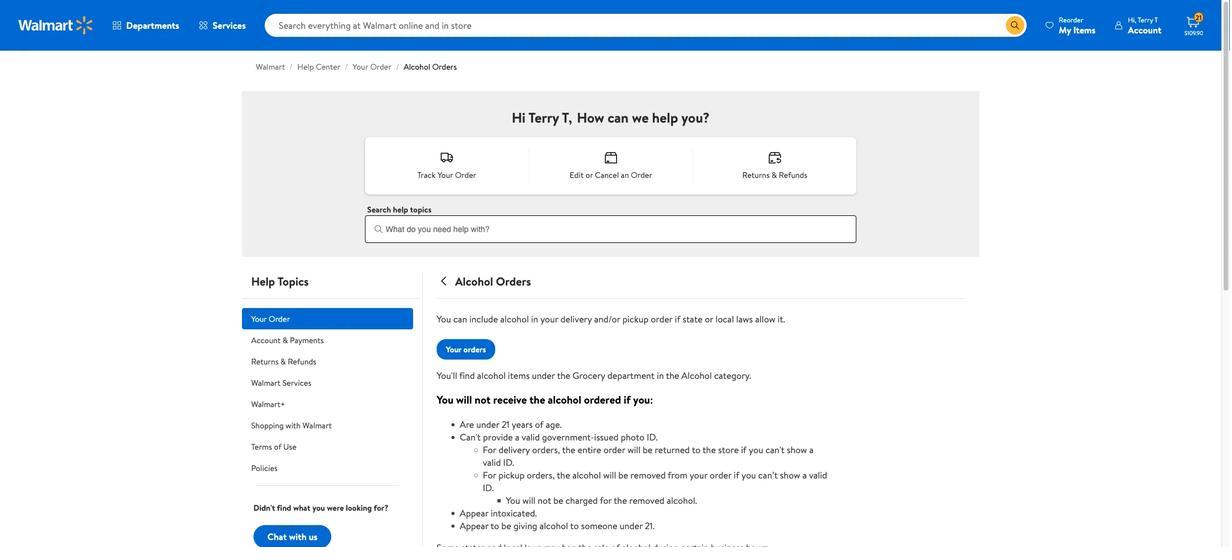 Task type: describe. For each thing, give the bounding box(es) containing it.
for?
[[374, 503, 388, 514]]

help topics
[[251, 273, 309, 289]]

walmart services
[[251, 377, 311, 388]]

t
[[1155, 15, 1158, 24]]

you will not receive the alcohol ordered if you:
[[437, 393, 653, 408]]

1 vertical spatial your order link
[[242, 308, 413, 330]]

if left "state"
[[675, 313, 681, 326]]

shopping with walmart link
[[242, 415, 413, 436]]

1 vertical spatial orders,
[[527, 469, 555, 482]]

1 vertical spatial returns
[[251, 356, 279, 367]]

0 vertical spatial show
[[787, 444, 807, 456]]

1 horizontal spatial returns & refunds
[[743, 169, 808, 181]]

1 vertical spatial in
[[657, 369, 664, 382]]

can't
[[766, 444, 785, 456]]

search
[[367, 204, 391, 215]]

1 horizontal spatial orders
[[496, 273, 531, 289]]

0 vertical spatial help
[[297, 61, 314, 72]]

policies
[[251, 462, 278, 474]]

laws
[[736, 313, 753, 326]]

0 vertical spatial not
[[475, 393, 491, 408]]

2 horizontal spatial id.
[[647, 431, 658, 444]]

will up the for
[[603, 469, 616, 482]]

store
[[718, 444, 739, 456]]

pickup inside are under 21 years of age. can't provide a valid government-issued photo id. for delivery orders, the entire order will be returned to the store if you can't show a valid id. for pickup orders, the alcohol will be removed from your order if you can't show a valid id. you will not be charged for the removed alcohol. appear intoxicated. appear to be giving alcohol to someone under 21.
[[499, 469, 525, 482]]

allow
[[755, 313, 776, 326]]

your orders link
[[437, 339, 495, 360]]

1 vertical spatial services
[[282, 377, 311, 388]]

track
[[417, 169, 436, 181]]

$109.90
[[1185, 29, 1204, 37]]

chat with us
[[267, 531, 318, 543]]

of inside terms of use link
[[274, 441, 281, 452]]

someone
[[581, 520, 618, 532]]

alcohol.
[[667, 494, 697, 507]]

include
[[470, 313, 498, 326]]

2 vertical spatial under
[[620, 520, 643, 532]]

account inside account & payments link
[[251, 335, 281, 346]]

1 vertical spatial id.
[[503, 456, 514, 469]]

the right the receive at the left bottom of the page
[[530, 393, 545, 408]]

your inside are under 21 years of age. can't provide a valid government-issued photo id. for delivery orders, the entire order will be returned to the store if you can't show a valid id. for pickup orders, the alcohol will be removed from your order if you can't show a valid id. you will not be charged for the removed alcohol. appear intoxicated. appear to be giving alcohol to someone under 21.
[[690, 469, 708, 482]]

hi
[[512, 108, 526, 127]]

1 vertical spatial removed
[[629, 494, 665, 507]]

departments button
[[103, 12, 189, 39]]

your right track
[[438, 169, 453, 181]]

services button
[[189, 12, 256, 39]]

0 vertical spatial removed
[[631, 469, 666, 482]]

2 / from the left
[[345, 61, 348, 72]]

can't
[[460, 431, 481, 444]]

21 inside are under 21 years of age. can't provide a valid government-issued photo id. for delivery orders, the entire order will be returned to the store if you can't show a valid id. for pickup orders, the alcohol will be removed from your order if you can't show a valid id. you will not be charged for the removed alcohol. appear intoxicated. appear to be giving alcohol to someone under 21.
[[502, 418, 510, 431]]

chat with us button
[[254, 526, 331, 547]]

it.
[[778, 313, 785, 326]]

help center link
[[297, 61, 340, 72]]

account & payments
[[251, 335, 324, 346]]

will up 'giving'
[[523, 494, 536, 507]]

grocery
[[573, 369, 605, 382]]

1 horizontal spatial can
[[608, 108, 629, 127]]

you can include alcohol in your delivery and/or pickup order if state or local laws allow it.
[[437, 313, 785, 326]]

0 vertical spatial alcohol
[[404, 61, 430, 72]]

1 vertical spatial show
[[780, 469, 801, 482]]

payments
[[290, 335, 324, 346]]

how
[[577, 108, 604, 127]]

with for chat
[[289, 531, 307, 543]]

didn't
[[254, 503, 275, 514]]

0 horizontal spatial your
[[541, 313, 558, 326]]

departments
[[126, 19, 179, 32]]

1 horizontal spatial pickup
[[623, 313, 649, 326]]

looking
[[346, 503, 372, 514]]

search help topics
[[367, 204, 432, 215]]

your orders
[[446, 344, 486, 355]]

the left 'grocery'
[[557, 369, 571, 382]]

Walmart Site-Wide search field
[[265, 14, 1027, 37]]

issued
[[594, 431, 619, 444]]

track your order
[[417, 169, 476, 181]]

1 vertical spatial alcohol
[[455, 273, 493, 289]]

terms
[[251, 441, 272, 452]]

were
[[327, 503, 344, 514]]

terms of use
[[251, 441, 296, 452]]

0 vertical spatial order
[[651, 313, 673, 326]]

services inside dropdown button
[[213, 19, 246, 32]]

0 horizontal spatial valid
[[483, 456, 501, 469]]

shopping
[[251, 420, 284, 431]]

0 horizontal spatial or
[[586, 169, 593, 181]]

0 vertical spatial help
[[652, 108, 678, 127]]

Search help topics search field
[[365, 204, 857, 243]]

alcohol orders
[[455, 273, 531, 289]]

receive
[[493, 393, 527, 408]]

terry for t,
[[529, 108, 559, 127]]

edit or cancel an order link
[[529, 139, 693, 192]]

be left 'giving'
[[502, 520, 511, 532]]

if down store
[[734, 469, 740, 482]]

1 horizontal spatial account
[[1128, 23, 1162, 36]]

be down photo
[[619, 469, 628, 482]]

local
[[716, 313, 734, 326]]

we
[[632, 108, 649, 127]]

0 vertical spatial orders,
[[532, 444, 560, 456]]

walmart link
[[256, 61, 285, 72]]

track your order link
[[365, 139, 529, 192]]

and/or
[[594, 313, 620, 326]]

state
[[683, 313, 703, 326]]

1 vertical spatial help
[[251, 273, 275, 289]]

you'll
[[437, 369, 457, 382]]

reorder my items
[[1059, 15, 1096, 36]]

reorder
[[1059, 15, 1084, 24]]

0 horizontal spatial can
[[453, 313, 467, 326]]

department
[[608, 369, 655, 382]]

provide
[[483, 431, 513, 444]]

walmart+ link
[[242, 394, 413, 415]]

1 horizontal spatial to
[[570, 520, 579, 532]]

will up are
[[456, 393, 472, 408]]

0 horizontal spatial to
[[491, 520, 499, 532]]

2 horizontal spatial alcohol
[[682, 369, 712, 382]]

category.
[[714, 369, 752, 382]]

0 vertical spatial &
[[772, 169, 777, 181]]

chat
[[267, 531, 287, 543]]

use
[[283, 441, 296, 452]]

0 vertical spatial 21
[[1196, 13, 1202, 22]]

are under 21 years of age. can't provide a valid government-issued photo id. for delivery orders, the entire order will be returned to the store if you can't show a valid id. for pickup orders, the alcohol will be removed from your order if you can't show a valid id. you will not be charged for the removed alcohol. appear intoxicated. appear to be giving alcohol to someone under 21.
[[460, 418, 827, 532]]

your left "orders"
[[446, 344, 462, 355]]

walmart+
[[251, 399, 285, 410]]

1 horizontal spatial a
[[803, 469, 807, 482]]

you:
[[633, 393, 653, 408]]

What do you need help with? search field
[[365, 216, 857, 243]]

topics
[[278, 273, 309, 289]]

0 horizontal spatial under
[[476, 418, 500, 431]]

find for didn't
[[277, 503, 291, 514]]

order right track
[[455, 169, 476, 181]]

for
[[600, 494, 612, 507]]

0 horizontal spatial orders
[[432, 61, 457, 72]]

3 / from the left
[[396, 61, 399, 72]]

0 horizontal spatial in
[[531, 313, 538, 326]]

0 vertical spatial you
[[749, 444, 764, 456]]

1 horizontal spatial under
[[532, 369, 555, 382]]

you for you can include alcohol in your delivery and/or pickup order if state or local laws allow it.
[[437, 313, 451, 326]]

you inside are under 21 years of age. can't provide a valid government-issued photo id. for delivery orders, the entire order will be returned to the store if you can't show a valid id. for pickup orders, the alcohol will be removed from your order if you can't show a valid id. you will not be charged for the removed alcohol. appear intoxicated. appear to be giving alcohol to someone under 21.
[[506, 494, 520, 507]]

the left store
[[703, 444, 716, 456]]

2 horizontal spatial to
[[692, 444, 701, 456]]

walmart services link
[[242, 372, 413, 394]]

1 vertical spatial returns & refunds link
[[242, 351, 413, 372]]

didn't find what you were looking for?
[[254, 503, 388, 514]]

center
[[316, 61, 340, 72]]

2 horizontal spatial a
[[810, 444, 814, 456]]



Task type: vqa. For each thing, say whether or not it's contained in the screenshot.
Savings
no



Task type: locate. For each thing, give the bounding box(es) containing it.
delivery left and/or
[[561, 313, 592, 326]]

0 vertical spatial in
[[531, 313, 538, 326]]

shopping with walmart
[[251, 420, 332, 431]]

can
[[608, 108, 629, 127], [453, 313, 467, 326]]

walmart image
[[18, 16, 93, 35]]

of left age. on the left bottom
[[535, 418, 544, 431]]

find
[[459, 369, 475, 382], [277, 503, 291, 514]]

order up account & payments
[[269, 313, 290, 324]]

2 vertical spatial &
[[281, 356, 286, 367]]

terry left the t
[[1138, 15, 1153, 24]]

1 vertical spatial 21
[[502, 418, 510, 431]]

you
[[437, 313, 451, 326], [437, 393, 454, 408], [506, 494, 520, 507]]

0 vertical spatial orders
[[432, 61, 457, 72]]

0 vertical spatial with
[[286, 420, 301, 431]]

policies link
[[242, 458, 413, 479]]

1 vertical spatial your
[[690, 469, 708, 482]]

0 horizontal spatial find
[[277, 503, 291, 514]]

your
[[541, 313, 558, 326], [690, 469, 708, 482]]

0 horizontal spatial services
[[213, 19, 246, 32]]

you down you'll
[[437, 393, 454, 408]]

0 horizontal spatial refunds
[[288, 356, 316, 367]]

0 vertical spatial your order link
[[353, 61, 392, 72]]

the right department
[[666, 369, 679, 382]]

orders
[[432, 61, 457, 72], [496, 273, 531, 289]]

0 horizontal spatial returns & refunds
[[251, 356, 316, 367]]

help inside search field
[[393, 204, 408, 215]]

id.
[[647, 431, 658, 444], [503, 456, 514, 469], [483, 482, 494, 494]]

0 vertical spatial delivery
[[561, 313, 592, 326]]

0 horizontal spatial 21
[[502, 418, 510, 431]]

0 vertical spatial account
[[1128, 23, 1162, 36]]

0 horizontal spatial help
[[251, 273, 275, 289]]

us
[[309, 531, 318, 543]]

1 vertical spatial &
[[283, 335, 288, 346]]

1 horizontal spatial help
[[297, 61, 314, 72]]

you for you will not receive the alcohol ordered if you:
[[437, 393, 454, 408]]

can't
[[758, 469, 778, 482]]

walmart up walmart+
[[251, 377, 281, 388]]

alcohol down entire
[[573, 469, 601, 482]]

1 vertical spatial of
[[274, 441, 281, 452]]

1 horizontal spatial refunds
[[779, 169, 808, 181]]

find left 'what'
[[277, 503, 291, 514]]

1 horizontal spatial services
[[282, 377, 311, 388]]

you?
[[682, 108, 710, 127]]

0 horizontal spatial returns
[[251, 356, 279, 367]]

find for you'll
[[459, 369, 475, 382]]

0 vertical spatial or
[[586, 169, 593, 181]]

0 vertical spatial services
[[213, 19, 246, 32]]

1 vertical spatial can
[[453, 313, 467, 326]]

pickup right and/or
[[623, 313, 649, 326]]

appear
[[460, 507, 489, 520], [460, 520, 489, 532]]

alcohol up age. on the left bottom
[[548, 393, 582, 408]]

hi, terry t account
[[1128, 15, 1162, 36]]

or
[[586, 169, 593, 181], [705, 313, 713, 326]]

hi,
[[1128, 15, 1137, 24]]

1 horizontal spatial not
[[538, 494, 551, 507]]

1 appear from the top
[[460, 507, 489, 520]]

2 horizontal spatial valid
[[809, 469, 827, 482]]

walmart for walmart services
[[251, 377, 281, 388]]

/ right walmart link
[[290, 61, 293, 72]]

valid
[[522, 431, 540, 444], [483, 456, 501, 469], [809, 469, 827, 482]]

1 vertical spatial delivery
[[499, 444, 530, 456]]

0 vertical spatial for
[[483, 444, 496, 456]]

to right "returned"
[[692, 444, 701, 456]]

order left 'alcohol orders' link
[[370, 61, 392, 72]]

a right provide
[[515, 431, 520, 444]]

& for bottommost returns & refunds 'link'
[[281, 356, 286, 367]]

pickup
[[623, 313, 649, 326], [499, 469, 525, 482]]

1 vertical spatial pickup
[[499, 469, 525, 482]]

1 horizontal spatial valid
[[522, 431, 540, 444]]

1 horizontal spatial returns
[[743, 169, 770, 181]]

a right can't
[[810, 444, 814, 456]]

help right we
[[652, 108, 678, 127]]

walmart
[[256, 61, 285, 72], [251, 377, 281, 388], [303, 420, 332, 431]]

/ right center
[[345, 61, 348, 72]]

1 horizontal spatial your
[[690, 469, 708, 482]]

the up charged
[[557, 469, 570, 482]]

/
[[290, 61, 293, 72], [345, 61, 348, 72], [396, 61, 399, 72]]

pickup up intoxicated.
[[499, 469, 525, 482]]

for right can't
[[483, 444, 496, 456]]

1 for from the top
[[483, 444, 496, 456]]

2 for from the top
[[483, 469, 496, 482]]

id. right photo
[[647, 431, 658, 444]]

show right can't
[[787, 444, 807, 456]]

0 vertical spatial terry
[[1138, 15, 1153, 24]]

1 horizontal spatial returns & refunds link
[[693, 139, 857, 192]]

hi terry t, how can we help you?
[[512, 108, 710, 127]]

of
[[535, 418, 544, 431], [274, 441, 281, 452]]

be left "returned"
[[643, 444, 653, 456]]

walmart left 'help center' link
[[256, 61, 285, 72]]

alcohol right 'giving'
[[540, 520, 568, 532]]

alcohol left items
[[477, 369, 506, 382]]

0 horizontal spatial /
[[290, 61, 293, 72]]

account down "your order"
[[251, 335, 281, 346]]

search icon image
[[1011, 21, 1020, 30]]

with left us
[[289, 531, 307, 543]]

under right items
[[532, 369, 555, 382]]

you up 'giving'
[[506, 494, 520, 507]]

items
[[1074, 23, 1096, 36]]

with
[[286, 420, 301, 431], [289, 531, 307, 543]]

orders
[[464, 344, 486, 355]]

0 vertical spatial can
[[608, 108, 629, 127]]

1 horizontal spatial in
[[657, 369, 664, 382]]

age.
[[546, 418, 562, 431]]

2 vertical spatial order
[[710, 469, 732, 482]]

the
[[557, 369, 571, 382], [666, 369, 679, 382], [530, 393, 545, 408], [562, 444, 576, 456], [703, 444, 716, 456], [557, 469, 570, 482], [614, 494, 627, 507]]

0 vertical spatial your
[[541, 313, 558, 326]]

in right include
[[531, 313, 538, 326]]

order down store
[[710, 469, 732, 482]]

items
[[508, 369, 530, 382]]

my
[[1059, 23, 1071, 36]]

alcohol
[[404, 61, 430, 72], [455, 273, 493, 289], [682, 369, 712, 382]]

an
[[621, 169, 629, 181]]

help left 'topics'
[[251, 273, 275, 289]]

1 vertical spatial not
[[538, 494, 551, 507]]

edit
[[570, 169, 584, 181]]

delivery down years
[[499, 444, 530, 456]]

with for shopping
[[286, 420, 301, 431]]

not left the receive at the left bottom of the page
[[475, 393, 491, 408]]

the left entire
[[562, 444, 576, 456]]

or left local
[[705, 313, 713, 326]]

2 vertical spatial you
[[312, 503, 325, 514]]

1 vertical spatial account
[[251, 335, 281, 346]]

order left "state"
[[651, 313, 673, 326]]

1 horizontal spatial alcohol
[[455, 273, 493, 289]]

account
[[1128, 23, 1162, 36], [251, 335, 281, 346]]

walmart / help center / your order / alcohol orders
[[256, 61, 457, 72]]

returned
[[655, 444, 690, 456]]

back image
[[437, 274, 451, 288]]

1 vertical spatial orders
[[496, 273, 531, 289]]

can left we
[[608, 108, 629, 127]]

&
[[772, 169, 777, 181], [283, 335, 288, 346], [281, 356, 286, 367]]

t,
[[562, 108, 572, 127]]

id. down provide
[[503, 456, 514, 469]]

1 horizontal spatial delivery
[[561, 313, 592, 326]]

you left were
[[312, 503, 325, 514]]

your order link up payments
[[242, 308, 413, 330]]

1 horizontal spatial or
[[705, 313, 713, 326]]

walmart for walmart / help center / your order / alcohol orders
[[256, 61, 285, 72]]

to left someone
[[570, 520, 579, 532]]

2 vertical spatial alcohol
[[682, 369, 712, 382]]

cancel
[[595, 169, 619, 181]]

21 left years
[[502, 418, 510, 431]]

1 / from the left
[[290, 61, 293, 72]]

with inside "button"
[[289, 531, 307, 543]]

giving
[[514, 520, 537, 532]]

1 vertical spatial you
[[437, 393, 454, 408]]

your order
[[251, 313, 290, 324]]

account left $109.90
[[1128, 23, 1162, 36]]

Search search field
[[265, 14, 1027, 37]]

from
[[668, 469, 688, 482]]

photo
[[621, 431, 645, 444]]

2 vertical spatial id.
[[483, 482, 494, 494]]

terry left t,
[[529, 108, 559, 127]]

valid right can't
[[809, 469, 827, 482]]

you left can't
[[742, 469, 756, 482]]

1 horizontal spatial id.
[[503, 456, 514, 469]]

removed up 21.
[[629, 494, 665, 507]]

removed left from on the right bottom of the page
[[631, 469, 666, 482]]

/ left 'alcohol orders' link
[[396, 61, 399, 72]]

a right can't
[[803, 469, 807, 482]]

if left you:
[[624, 393, 631, 408]]

1 horizontal spatial /
[[345, 61, 348, 72]]

if right store
[[741, 444, 747, 456]]

1 vertical spatial help
[[393, 204, 408, 215]]

your up account & payments
[[251, 313, 267, 324]]

topics
[[410, 204, 432, 215]]

order right an
[[631, 169, 652, 181]]

0 horizontal spatial account
[[251, 335, 281, 346]]

2 appear from the top
[[460, 520, 489, 532]]

ordered
[[584, 393, 621, 408]]

1 vertical spatial walmart
[[251, 377, 281, 388]]

1 vertical spatial with
[[289, 531, 307, 543]]

1 horizontal spatial find
[[459, 369, 475, 382]]

you left can't
[[749, 444, 764, 456]]

your order link
[[353, 61, 392, 72], [242, 308, 413, 330]]

0 horizontal spatial delivery
[[499, 444, 530, 456]]

orders,
[[532, 444, 560, 456], [527, 469, 555, 482]]

will
[[456, 393, 472, 408], [628, 444, 641, 456], [603, 469, 616, 482], [523, 494, 536, 507]]

for
[[483, 444, 496, 456], [483, 469, 496, 482]]

edit or cancel an order
[[570, 169, 652, 181]]

years
[[512, 418, 533, 431]]

returns & refunds
[[743, 169, 808, 181], [251, 356, 316, 367]]

not inside are under 21 years of age. can't provide a valid government-issued photo id. for delivery orders, the entire order will be returned to the store if you can't show a valid id. for pickup orders, the alcohol will be removed from your order if you can't show a valid id. you will not be charged for the removed alcohol. appear intoxicated. appear to be giving alcohol to someone under 21.
[[538, 494, 551, 507]]

alcohol
[[500, 313, 529, 326], [477, 369, 506, 382], [548, 393, 582, 408], [573, 469, 601, 482], [540, 520, 568, 532]]

your
[[353, 61, 368, 72], [438, 169, 453, 181], [251, 313, 267, 324], [446, 344, 462, 355]]

alcohol orders link
[[404, 61, 457, 72]]

returns
[[743, 169, 770, 181], [251, 356, 279, 367]]

not right intoxicated.
[[538, 494, 551, 507]]

show
[[787, 444, 807, 456], [780, 469, 801, 482]]

1 vertical spatial under
[[476, 418, 500, 431]]

help left topics at the left top
[[393, 204, 408, 215]]

1 vertical spatial for
[[483, 469, 496, 482]]

2 horizontal spatial /
[[396, 61, 399, 72]]

help
[[297, 61, 314, 72], [251, 273, 275, 289]]

of inside are under 21 years of age. can't provide a valid government-issued photo id. for delivery orders, the entire order will be returned to the store if you can't show a valid id. for pickup orders, the alcohol will be removed from your order if you can't show a valid id. you will not be charged for the removed alcohol. appear intoxicated. appear to be giving alcohol to someone under 21.
[[535, 418, 544, 431]]

charged
[[566, 494, 598, 507]]

alcohol right include
[[500, 313, 529, 326]]

intoxicated.
[[491, 507, 537, 520]]

walmart down the walmart+ link
[[303, 420, 332, 431]]

0 vertical spatial walmart
[[256, 61, 285, 72]]

what
[[293, 503, 311, 514]]

in right department
[[657, 369, 664, 382]]

help
[[652, 108, 678, 127], [393, 204, 408, 215]]

delivery inside are under 21 years of age. can't provide a valid government-issued photo id. for delivery orders, the entire order will be returned to the store if you can't show a valid id. for pickup orders, the alcohol will be removed from your order if you can't show a valid id. you will not be charged for the removed alcohol. appear intoxicated. appear to be giving alcohol to someone under 21.
[[499, 444, 530, 456]]

are
[[460, 418, 474, 431]]

0 horizontal spatial help
[[393, 204, 408, 215]]

under left 21.
[[620, 520, 643, 532]]

account & payments link
[[242, 330, 413, 351]]

under right are
[[476, 418, 500, 431]]

1 vertical spatial find
[[277, 503, 291, 514]]

orders, down age. on the left bottom
[[532, 444, 560, 456]]

be left charged
[[554, 494, 563, 507]]

0 vertical spatial you
[[437, 313, 451, 326]]

your right center
[[353, 61, 368, 72]]

0 vertical spatial pickup
[[623, 313, 649, 326]]

help left center
[[297, 61, 314, 72]]

0 vertical spatial refunds
[[779, 169, 808, 181]]

1 horizontal spatial help
[[652, 108, 678, 127]]

show right can't
[[780, 469, 801, 482]]

to left 'giving'
[[491, 520, 499, 532]]

21.
[[645, 520, 655, 532]]

orders, up intoxicated.
[[527, 469, 555, 482]]

2 vertical spatial walmart
[[303, 420, 332, 431]]

under
[[532, 369, 555, 382], [476, 418, 500, 431], [620, 520, 643, 532]]

can left include
[[453, 313, 467, 326]]

1 vertical spatial terry
[[529, 108, 559, 127]]

order right entire
[[604, 444, 625, 456]]

0 horizontal spatial not
[[475, 393, 491, 408]]

for down provide
[[483, 469, 496, 482]]

id. up intoxicated.
[[483, 482, 494, 494]]

find right you'll
[[459, 369, 475, 382]]

will right issued
[[628, 444, 641, 456]]

order
[[651, 313, 673, 326], [604, 444, 625, 456], [710, 469, 732, 482]]

delivery
[[561, 313, 592, 326], [499, 444, 530, 456]]

valid left age. on the left bottom
[[522, 431, 540, 444]]

services
[[213, 19, 246, 32], [282, 377, 311, 388]]

you'll find alcohol items under the grocery department in the alcohol category.
[[437, 369, 752, 382]]

0 horizontal spatial a
[[515, 431, 520, 444]]

21 up $109.90
[[1196, 13, 1202, 22]]

terms of use link
[[242, 436, 413, 458]]

0 horizontal spatial terry
[[529, 108, 559, 127]]

2 horizontal spatial order
[[710, 469, 732, 482]]

terry for t
[[1138, 15, 1153, 24]]

valid down provide
[[483, 456, 501, 469]]

the right the for
[[614, 494, 627, 507]]

with up use
[[286, 420, 301, 431]]

1 horizontal spatial of
[[535, 418, 544, 431]]

your order link right center
[[353, 61, 392, 72]]

& for account & payments link in the bottom left of the page
[[283, 335, 288, 346]]

1 vertical spatial returns & refunds
[[251, 356, 316, 367]]

2 vertical spatial you
[[506, 494, 520, 507]]

0 horizontal spatial order
[[604, 444, 625, 456]]

terry inside hi, terry t account
[[1138, 15, 1153, 24]]

of left use
[[274, 441, 281, 452]]

0 vertical spatial returns & refunds link
[[693, 139, 857, 192]]

or right edit
[[586, 169, 593, 181]]

1 vertical spatial you
[[742, 469, 756, 482]]

order
[[370, 61, 392, 72], [455, 169, 476, 181], [631, 169, 652, 181], [269, 313, 290, 324]]

not
[[475, 393, 491, 408], [538, 494, 551, 507]]

entire
[[578, 444, 601, 456]]

you up "your orders" link in the left of the page
[[437, 313, 451, 326]]



